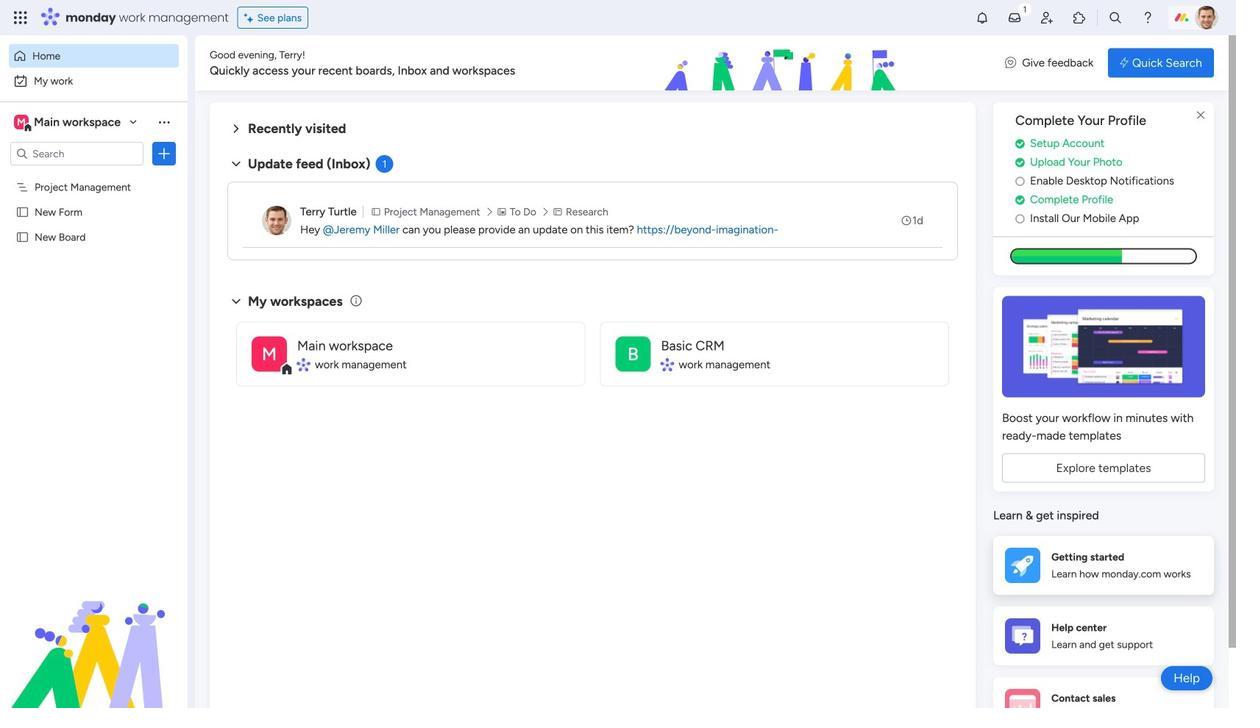 Task type: locate. For each thing, give the bounding box(es) containing it.
list box
[[0, 172, 188, 449]]

workspace image
[[14, 114, 29, 130], [252, 337, 287, 372], [616, 337, 651, 372]]

1 vertical spatial lottie animation element
[[0, 560, 188, 709]]

0 vertical spatial option
[[9, 44, 179, 68]]

terry turtle image
[[1196, 6, 1219, 29], [262, 206, 292, 236]]

1 vertical spatial lottie animation image
[[0, 560, 188, 709]]

check circle image
[[1016, 157, 1025, 168]]

getting started element
[[994, 537, 1215, 595]]

1 horizontal spatial lottie animation element
[[577, 35, 991, 91]]

search everything image
[[1109, 10, 1123, 25]]

2 check circle image from the top
[[1016, 195, 1025, 206]]

0 horizontal spatial terry turtle image
[[262, 206, 292, 236]]

update feed image
[[1008, 10, 1023, 25]]

see plans image
[[244, 9, 257, 26]]

lottie animation image
[[577, 35, 991, 91], [0, 560, 188, 709]]

open recently visited image
[[227, 120, 245, 138]]

lottie animation element
[[577, 35, 991, 91], [0, 560, 188, 709]]

0 vertical spatial check circle image
[[1016, 138, 1025, 149]]

public board image
[[15, 205, 29, 219], [15, 230, 29, 244]]

1 vertical spatial option
[[9, 69, 179, 93]]

0 vertical spatial lottie animation image
[[577, 35, 991, 91]]

check circle image down circle o image
[[1016, 195, 1025, 206]]

close my workspaces image
[[227, 293, 245, 310]]

0 horizontal spatial lottie animation image
[[0, 560, 188, 709]]

1 vertical spatial check circle image
[[1016, 195, 1025, 206]]

0 vertical spatial lottie animation element
[[577, 35, 991, 91]]

1 horizontal spatial workspace image
[[252, 337, 287, 372]]

1 vertical spatial public board image
[[15, 230, 29, 244]]

option
[[9, 44, 179, 68], [9, 69, 179, 93], [0, 174, 188, 177]]

1 horizontal spatial terry turtle image
[[1196, 6, 1219, 29]]

0 vertical spatial public board image
[[15, 205, 29, 219]]

0 vertical spatial terry turtle image
[[1196, 6, 1219, 29]]

check circle image up check circle image at the top of page
[[1016, 138, 1025, 149]]

0 horizontal spatial lottie animation element
[[0, 560, 188, 709]]

lottie animation image for the bottom lottie animation element
[[0, 560, 188, 709]]

check circle image
[[1016, 138, 1025, 149], [1016, 195, 1025, 206]]

1 check circle image from the top
[[1016, 138, 1025, 149]]

1 horizontal spatial lottie animation image
[[577, 35, 991, 91]]

Search in workspace field
[[31, 145, 123, 162]]

2 vertical spatial option
[[0, 174, 188, 177]]

1 public board image from the top
[[15, 205, 29, 219]]



Task type: describe. For each thing, give the bounding box(es) containing it.
help image
[[1141, 10, 1156, 25]]

workspace options image
[[157, 115, 172, 129]]

v2 user feedback image
[[1006, 55, 1017, 71]]

1 image
[[1019, 1, 1032, 17]]

2 horizontal spatial workspace image
[[616, 337, 651, 372]]

v2 bolt switch image
[[1121, 55, 1129, 71]]

close update feed (inbox) image
[[227, 155, 245, 173]]

contact sales element
[[994, 678, 1215, 709]]

help center element
[[994, 607, 1215, 666]]

templates image image
[[1007, 296, 1202, 398]]

dapulse x slim image
[[1193, 107, 1210, 124]]

select product image
[[13, 10, 28, 25]]

2 public board image from the top
[[15, 230, 29, 244]]

monday marketplace image
[[1073, 10, 1087, 25]]

circle o image
[[1016, 176, 1025, 187]]

lottie animation image for lottie animation element to the right
[[577, 35, 991, 91]]

options image
[[157, 147, 172, 161]]

0 horizontal spatial workspace image
[[14, 114, 29, 130]]

invite members image
[[1040, 10, 1055, 25]]

1 element
[[376, 155, 394, 173]]

workspace selection element
[[14, 113, 123, 133]]

1 vertical spatial terry turtle image
[[262, 206, 292, 236]]

notifications image
[[975, 10, 990, 25]]

circle o image
[[1016, 213, 1025, 224]]



Task type: vqa. For each thing, say whether or not it's contained in the screenshot.
search field
no



